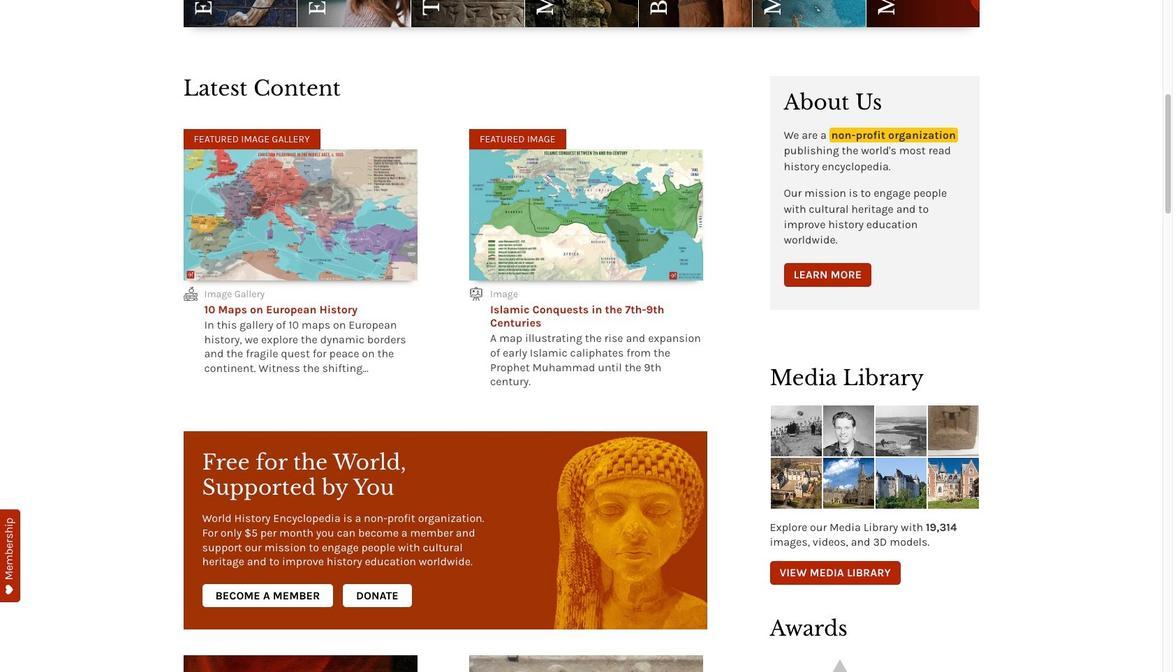 Task type: locate. For each thing, give the bounding box(es) containing it.
membership image
[[0, 510, 20, 603]]

10 maps on european history image
[[183, 150, 417, 281]]

henry laurens image
[[183, 656, 417, 673]]



Task type: vqa. For each thing, say whether or not it's contained in the screenshot.
Henry Laurens image
yes



Task type: describe. For each thing, give the bounding box(es) containing it.
childhood in ancient rome image
[[469, 656, 703, 673]]

anthem awards 2024 winner image
[[770, 660, 910, 673]]

islamic conquests in the 7th-9th centuries image
[[469, 150, 703, 281]]



